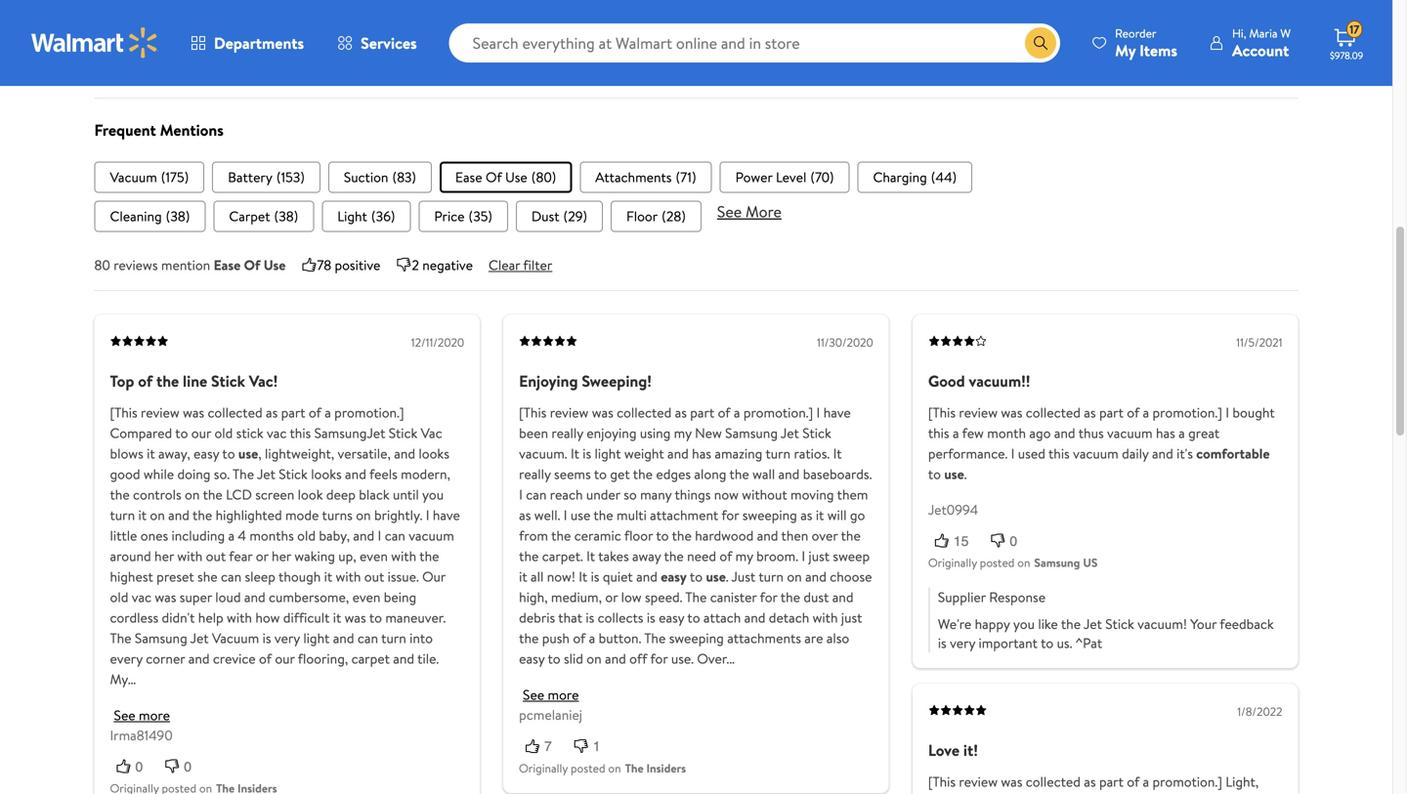Task type: vqa. For each thing, say whether or not it's contained in the screenshot.
the right "friday"
no



Task type: describe. For each thing, give the bounding box(es) containing it.
it up the baseboards.
[[833, 444, 842, 463]]

and up including on the left of the page
[[168, 506, 190, 525]]

a inside the [this review was collected as part of a promotion.] i have been really enjoying using my new samsung jet stick vacuum. it is light weight and has amazing turn ratios.  it really seems to get the edges along the wall and baseboards. i can reach under so many things now without moving them as well. i use the multi attachment for sweeping as it will go from the ceramic floor to the hardwood and then over the the carpet. it takes away the need of my broom. i just sweep it all now! it is quiet and
[[734, 403, 740, 422]]

push
[[542, 629, 570, 648]]

black
[[359, 485, 390, 504]]

samsung inside the [this review was collected as part of a promotion.] i have been really enjoying using my new samsung jet stick vacuum. it is light weight and has amazing turn ratios.  it really seems to get the edges along the wall and baseboards. i can reach under so many things now without moving them as well. i use the multi attachment for sweeping as it will go from the ceramic floor to the hardwood and then over the the carpet. it takes away the need of my broom. i just sweep it all now! it is quiet and
[[725, 424, 778, 443]]

cleaning (38)
[[110, 207, 190, 226]]

the up detach
[[781, 588, 801, 607]]

i right well.
[[564, 506, 567, 525]]

(71)
[[676, 167, 697, 187]]

list item containing attachments
[[580, 162, 712, 193]]

is left quiet
[[591, 567, 600, 586]]

have inside the , lightweight, versatile, and looks good while doing so. the jet stick looks and feels modern, the controls on the lcd screen look deep black until you turn it on and the highlighted mode turns on brightly. i have little ones including a 4 months old baby, and i can vacuum around her with out fear or her waking up, even with the highest preset she can sleep though it with out issue. our old vac was super loud and cumbersome, even being cordless didn't help with how difficult it was to maneuver. the samsung jet vacuum is very light and can turn into every corner and crevice of our flooring, carpet and tile. my...
[[433, 506, 460, 525]]

though
[[279, 567, 321, 586]]

list item containing light
[[322, 201, 411, 232]]

[this review was collected as part of a promotion.] light, easy to
[[928, 773, 1259, 795]]

see more for top
[[114, 706, 170, 725]]

of inside list item
[[486, 167, 502, 187]]

i down brightly.
[[378, 526, 382, 545]]

review for love it!
[[959, 773, 998, 792]]

the down debris at the left bottom of page
[[519, 629, 539, 648]]

i down then on the bottom of the page
[[802, 547, 806, 566]]

items
[[1140, 40, 1178, 61]]

1 vertical spatial use
[[264, 255, 286, 275]]

the up the off
[[644, 629, 666, 648]]

floor
[[627, 207, 658, 226]]

of inside [this review was collected as part of a promotion.] compared to our old stick vac this samsungjet stick vac blows it away, easy to
[[309, 403, 321, 422]]

your up hi,
[[1236, 0, 1262, 9]]

vacuum (175)
[[110, 167, 189, 187]]

list item containing floor
[[611, 201, 702, 232]]

0 vertical spatial even
[[360, 547, 388, 566]]

2 horizontal spatial old
[[297, 526, 316, 545]]

list item containing suction
[[328, 162, 432, 193]]

(153)
[[276, 167, 305, 187]]

to inside [this review was collected as part of a promotion.] light, easy to
[[957, 793, 970, 795]]

search icon image
[[1033, 35, 1049, 51]]

suction (83)
[[344, 167, 416, 187]]

stick inside the , lightweight, versatile, and looks good while doing so. the jet stick looks and feels modern, the controls on the lcd screen look deep black until you turn it on and the highlighted mode turns on brightly. i have little ones including a 4 months old baby, and i can vacuum around her with out fear or her waking up, even with the highest preset she can sleep though it with out issue. our old vac was super loud and cumbersome, even being cordless didn't help with how difficult it was to maneuver. the samsung jet vacuum is very light and can turn into every corner and crevice of our flooring, carpet and tile. my...
[[279, 465, 308, 484]]

our inside the , lightweight, versatile, and looks good while doing so. the jet stick looks and feels modern, the controls on the lcd screen look deep black until you turn it on and the highlighted mode turns on brightly. i have little ones including a 4 months old baby, and i can vacuum around her with out fear or her waking up, even with the highest preset she can sleep though it with out issue. our old vac was super loud and cumbersome, even being cordless didn't help with how difficult it was to maneuver. the samsung jet vacuum is very light and can turn into every corner and crevice of our flooring, carpet and tile. my...
[[275, 649, 295, 668]]

can inside the [this review was collected as part of a promotion.] i have been really enjoying using my new samsung jet stick vacuum. it is light weight and has amazing turn ratios.  it really seems to get the edges along the wall and baseboards. i can reach under so many things now without moving them as well. i use the multi attachment for sweeping as it will go from the ceramic floor to the hardwood and then over the the carpet. it takes away the need of my broom. i just sweep it all now! it is quiet and
[[526, 485, 547, 504]]

seems
[[554, 465, 591, 484]]

charging
[[873, 167, 927, 187]]

pcmelaniej
[[519, 706, 583, 725]]

cleaning
[[110, 207, 162, 226]]

easy down push at the bottom of the page
[[519, 649, 545, 668]]

to up away,
[[175, 424, 188, 443]]

slid
[[564, 649, 584, 668]]

vacuum inside the , lightweight, versatile, and looks good while doing so. the jet stick looks and feels modern, the controls on the lcd screen look deep black until you turn it on and the highlighted mode turns on brightly. i have little ones including a 4 months old baby, and i can vacuum around her with out fear or her waking up, even with the highest preset she can sleep though it with out issue. our old vac was super loud and cumbersome, even being cordless didn't help with how difficult it was to maneuver. the samsung jet vacuum is very light and can turn into every corner and crevice of our flooring, carpet and tile. my...
[[409, 526, 454, 545]]

comfortable to use .
[[928, 444, 1270, 484]]

flooring,
[[298, 649, 348, 668]]

sweeping inside the [this review was collected as part of a promotion.] i have been really enjoying using my new samsung jet stick vacuum. it is light weight and has amazing turn ratios.  it really seems to get the edges along the wall and baseboards. i can reach under so many things now without moving them as well. i use the multi attachment for sweeping as it will go from the ceramic floor to the hardwood and then over the the carpet. it takes away the need of my broom. i just sweep it all now! it is quiet and
[[743, 506, 797, 525]]

was for top
[[183, 403, 204, 422]]

it up ones on the left of page
[[138, 506, 147, 525]]

w
[[1281, 25, 1291, 42]]

turn up little at the bottom of page
[[110, 506, 135, 525]]

1 horizontal spatial my
[[736, 547, 753, 566]]

hardwood
[[695, 526, 754, 545]]

it up seems
[[571, 444, 580, 463]]

the up sweep
[[841, 526, 861, 545]]

or inside . just turn on and choose high, medium, or low speed.  the canister for the dust and debris that is collects is easy to attach and detach with just the push of a button. the sweeping attachments are also easy to slid on and off for use. over...
[[605, 588, 618, 607]]

we'll
[[1142, 28, 1168, 47]]

was for love
[[1001, 773, 1023, 792]]

Walmart Site-Wide search field
[[449, 23, 1061, 63]]

(38) for carpet (38)
[[274, 207, 298, 226]]

until
[[393, 485, 419, 504]]

on down black
[[356, 506, 371, 525]]

a inside [this review was collected as part of a promotion.] compared to our old stick vac this samsungjet stick vac blows it away, easy to
[[325, 403, 331, 422]]

i left "bought"
[[1226, 403, 1230, 422]]

power
[[736, 167, 773, 187]]

list item containing vacuum
[[94, 162, 205, 193]]

to left "slid"
[[548, 649, 561, 668]]

collected for good vacuum!!
[[1026, 403, 1081, 422]]

(175)
[[161, 167, 189, 187]]

it inside [this review was collected as part of a promotion.] compared to our old stick vac this samsungjet stick vac blows it away, easy to
[[147, 444, 155, 463]]

the up the our
[[420, 547, 439, 566]]

this inside [this review was collected as part of a promotion.] compared to our old stick vac this samsungjet stick vac blows it away, easy to
[[290, 424, 311, 443]]

and left tile.
[[393, 649, 415, 668]]

enjoying sweeping!
[[519, 370, 652, 392]]

0 horizontal spatial out
[[206, 547, 226, 566]]

as for enjoying sweeping!
[[675, 403, 687, 422]]

samsung inside hi louj,   we appreciate your review of your overall experience with the parts of your samsung vacuum, and we'll be glad to l...
[[1009, 28, 1062, 47]]

posted for sweeping!
[[571, 760, 606, 777]]

it down ceramic
[[587, 547, 595, 566]]

1 vertical spatial of
[[244, 255, 260, 275]]

the down the good
[[110, 485, 130, 504]]

using
[[640, 424, 671, 443]]

mode
[[285, 506, 319, 525]]

we
[[1060, 0, 1079, 9]]

is down speed.
[[647, 608, 656, 627]]

the up lcd
[[233, 465, 254, 484]]

your left maria
[[1221, 9, 1248, 28]]

vac!
[[249, 370, 278, 392]]

promotion.] for top of the line stick vac!
[[334, 403, 404, 422]]

reorder
[[1115, 25, 1157, 42]]

lcd
[[226, 485, 252, 504]]

it up the medium,
[[579, 567, 588, 586]]

to down need
[[690, 567, 703, 586]]

. inside . just turn on and choose high, medium, or low speed.  the canister for the dust and debris that is collects is easy to attach and detach with just the push of a button. the sweeping attachments are also easy to slid on and off for use. over...
[[726, 567, 729, 586]]

on down 'broom.'
[[787, 567, 802, 586]]

of inside the , lightweight, versatile, and looks good while doing so. the jet stick looks and feels modern, the controls on the lcd screen look deep black until you turn it on and the highlighted mode turns on brightly. i have little ones including a 4 months old baby, and i can vacuum around her with out fear or her waking up, even with the highest preset she can sleep though it with out issue. our old vac was super loud and cumbersome, even being cordless didn't help with how difficult it was to maneuver. the samsung jet vacuum is very light and can turn into every corner and crevice of our flooring, carpet and tile. my...
[[259, 649, 272, 668]]

the up every
[[110, 629, 131, 648]]

and down versatile, at bottom left
[[345, 465, 366, 484]]

the down under
[[594, 506, 614, 525]]

stick inside supplier response we're happy you like the jet stick vacuum! your feedback is very important to us. ^pat
[[1106, 615, 1135, 634]]

see more for enjoying
[[523, 686, 579, 705]]

0 button for vacuum!!
[[985, 531, 1033, 551]]

button.
[[599, 629, 642, 648]]

good
[[110, 465, 140, 484]]

use down stick
[[238, 444, 258, 463]]

part for good vacuum!!
[[1100, 403, 1124, 422]]

7
[[545, 739, 552, 754]]

glad
[[1189, 28, 1214, 47]]

0 vertical spatial vacuum
[[110, 167, 157, 187]]

help
[[198, 608, 224, 627]]

can up loud on the left bottom of the page
[[221, 567, 242, 586]]

list item containing power level
[[720, 162, 850, 193]]

the down easy to use at the bottom of the page
[[686, 588, 707, 607]]

2 horizontal spatial for
[[760, 588, 778, 607]]

and down sleep
[[244, 588, 266, 607]]

our
[[422, 567, 446, 586]]

4
[[238, 526, 246, 545]]

on up response
[[1018, 555, 1031, 572]]

can up carpet
[[358, 629, 378, 648]]

it left will
[[816, 506, 824, 525]]

debris
[[519, 608, 555, 627]]

the down 'from'
[[519, 547, 539, 566]]

highest
[[110, 567, 153, 586]]

away
[[632, 547, 661, 566]]

the up carpet. at the left bottom
[[551, 526, 571, 545]]

clear filter
[[489, 255, 553, 275]]

frequent mentions
[[94, 119, 224, 141]]

2 her from the left
[[272, 547, 291, 566]]

and right wall
[[779, 465, 800, 484]]

attachment
[[650, 506, 719, 525]]

and up attachments
[[744, 608, 766, 627]]

originally for enjoying
[[519, 760, 568, 777]]

1 vertical spatial vacuum
[[1073, 444, 1119, 463]]

is inside supplier response we're happy you like the jet stick vacuum! your feedback is very important to us. ^pat
[[938, 634, 947, 653]]

comfortable
[[1197, 444, 1270, 463]]

vacuum,
[[1065, 28, 1114, 47]]

1 vertical spatial even
[[352, 588, 381, 607]]

was for enjoying
[[592, 403, 614, 422]]

then
[[782, 526, 809, 545]]

samsungjet
[[314, 424, 386, 443]]

17
[[1350, 21, 1360, 38]]

i up ratios.
[[817, 403, 820, 422]]

list item containing cleaning
[[94, 201, 206, 232]]

part for top of the line stick vac!
[[281, 403, 306, 422]]

part for enjoying sweeping!
[[690, 403, 715, 422]]

a up daily
[[1143, 403, 1150, 422]]

,
[[258, 444, 262, 463]]

use down need
[[706, 567, 726, 586]]

attach
[[704, 608, 741, 627]]

into
[[410, 629, 433, 648]]

and up the 'modern,'
[[394, 444, 415, 463]]

1 vertical spatial ease
[[214, 255, 241, 275]]

[this for top
[[110, 403, 138, 422]]

supplier
[[938, 588, 986, 607]]

the down weight
[[633, 465, 653, 484]]

cordless
[[110, 608, 159, 627]]

used
[[1018, 444, 1046, 463]]

the inside hi louj,   we appreciate your review of your overall experience with the parts of your samsung vacuum, and we'll be glad to l...
[[1149, 9, 1169, 28]]

issue.
[[388, 567, 419, 586]]

and inside hi louj,   we appreciate your review of your overall experience with the parts of your samsung vacuum, and we'll be glad to l...
[[1117, 28, 1139, 47]]

it's
[[1177, 444, 1193, 463]]

daily
[[1122, 444, 1149, 463]]

i up 'from'
[[519, 485, 523, 504]]

just inside . just turn on and choose high, medium, or low speed.  the canister for the dust and debris that is collects is easy to attach and detach with just the push of a button. the sweeping attachments are also easy to slid on and off for use. over...
[[841, 608, 863, 627]]

frequent
[[94, 119, 156, 141]]

jet down help
[[190, 629, 209, 648]]

see more button for top
[[114, 706, 170, 725]]

easy up speed.
[[661, 567, 687, 586]]

sleep
[[245, 567, 276, 586]]

use inside the [this review was collected as part of a promotion.] i have been really enjoying using my new samsung jet stick vacuum. it is light weight and has amazing turn ratios.  it really seems to get the edges along the wall and baseboards. i can reach under so many things now without moving them as well. i use the multi attachment for sweeping as it will go from the ceramic floor to the hardwood and then over the the carpet. it takes away the need of my broom. i just sweep it all now! it is quiet and
[[571, 506, 591, 525]]

have inside the [this review was collected as part of a promotion.] i have been really enjoying using my new samsung jet stick vacuum. it is light weight and has amazing turn ratios.  it really seems to get the edges along the wall and baseboards. i can reach under so many things now without moving them as well. i use the multi attachment for sweeping as it will go from the ceramic floor to the hardwood and then over the the carpet. it takes away the need of my broom. i just sweep it all now! it is quiet and
[[824, 403, 851, 422]]

the down amazing
[[730, 465, 749, 484]]

0 vertical spatial vacuum
[[1107, 424, 1153, 443]]

to up so. at the bottom left of page
[[222, 444, 235, 463]]

0 horizontal spatial looks
[[311, 465, 342, 484]]

and down button.
[[605, 649, 626, 668]]

vac
[[421, 424, 442, 443]]

to inside the , lightweight, versatile, and looks good while doing so. the jet stick looks and feels modern, the controls on the lcd screen look deep black until you turn it on and the highlighted mode turns on brightly. i have little ones including a 4 months old baby, and i can vacuum around her with out fear or her waking up, even with the highest preset she can sleep though it with out issue. our old vac was super loud and cumbersome, even being cordless didn't help with how difficult it was to maneuver. the samsung jet vacuum is very light and can turn into every corner and crevice of our flooring, carpet and tile. my...
[[369, 608, 382, 627]]

[this for love
[[928, 773, 956, 792]]

review for enjoying sweeping!
[[550, 403, 589, 422]]

to left the 'get'
[[594, 465, 607, 484]]

vac inside the , lightweight, versatile, and looks good while doing so. the jet stick looks and feels modern, the controls on the lcd screen look deep black until you turn it on and the highlighted mode turns on brightly. i have little ones including a 4 months old baby, and i can vacuum around her with out fear or her waking up, even with the highest preset she can sleep though it with out issue. our old vac was super loud and cumbersome, even being cordless didn't help with how difficult it was to maneuver. the samsung jet vacuum is very light and can turn into every corner and crevice of our flooring, carpet and tile. my...
[[132, 588, 152, 607]]

1 button
[[568, 736, 617, 756]]

stick right line
[[211, 370, 245, 392]]

it down waking on the left of the page
[[324, 567, 333, 586]]

posted for vacuum!!
[[980, 555, 1015, 572]]

the left line
[[156, 370, 179, 392]]

with inside . just turn on and choose high, medium, or low speed.  the canister for the dust and debris that is collects is easy to attach and detach with just the push of a button. the sweeping attachments are also easy to slid on and off for use. over...
[[813, 608, 838, 627]]

very inside supplier response we're happy you like the jet stick vacuum! your feedback is very important to us. ^pat
[[950, 634, 976, 653]]

on down the doing
[[185, 485, 200, 504]]

my...
[[110, 670, 136, 689]]

stick inside the [this review was collected as part of a promotion.] i have been really enjoying using my new samsung jet stick vacuum. it is light weight and has amazing turn ratios.  it really seems to get the edges along the wall and baseboards. i can reach under so many things now without moving them as well. i use the multi attachment for sweeping as it will go from the ceramic floor to the hardwood and then over the the carpet. it takes away the need of my broom. i just sweep it all now! it is quiet and
[[803, 424, 832, 443]]

i right brightly.
[[426, 506, 430, 525]]

0 horizontal spatial for
[[651, 649, 668, 668]]

and up dust
[[806, 567, 827, 586]]

price
[[434, 207, 465, 226]]

choose
[[830, 567, 872, 586]]

speed.
[[645, 588, 683, 607]]

negative
[[423, 255, 473, 275]]

broom.
[[757, 547, 799, 566]]

80 reviews mention ease of use
[[94, 255, 286, 275]]

originally posted on the insiders
[[519, 760, 686, 777]]

dust (29)
[[532, 207, 587, 226]]

turn left into
[[381, 629, 406, 648]]

80
[[94, 255, 110, 275]]

list item containing ease of use
[[440, 162, 572, 193]]

the down attachment
[[672, 526, 692, 545]]

and right corner
[[188, 649, 210, 668]]

and up up,
[[353, 526, 375, 545]]

0 vertical spatial looks
[[419, 444, 450, 463]]

[this review was collected as part of a promotion.] compared to our old stick vac this samsungjet stick vac blows it away, easy to
[[110, 403, 442, 463]]

[this review was collected as part of a promotion.] i bought this a few month ago and thus vacuum has a great performance. i used this vacuum daily and it's
[[928, 403, 1275, 463]]

i left used
[[1011, 444, 1015, 463]]

many
[[640, 485, 672, 504]]

promotion.] for good vacuum!!
[[1153, 403, 1223, 422]]

on right "slid"
[[587, 649, 602, 668]]

of inside . just turn on and choose high, medium, or low speed.  the canister for the dust and debris that is collects is easy to attach and detach with just the push of a button. the sweeping attachments are also easy to slid on and off for use. over...
[[573, 629, 586, 648]]

is up seems
[[583, 444, 592, 463]]

waking
[[295, 547, 335, 566]]

and up edges
[[668, 444, 689, 463]]

to left attach
[[688, 608, 700, 627]]

[this for good
[[928, 403, 956, 422]]

good vacuum!!
[[928, 370, 1031, 392]]

old inside [this review was collected as part of a promotion.] compared to our old stick vac this samsungjet stick vac blows it away, easy to
[[215, 424, 233, 443]]

a inside [this review was collected as part of a promotion.] light, easy to
[[1143, 773, 1150, 792]]

. just turn on and choose high, medium, or low speed.  the canister for the dust and debris that is collects is easy to attach and detach with just the push of a button. the sweeping attachments are also easy to slid on and off for use. over...
[[519, 567, 872, 668]]

them
[[837, 485, 868, 504]]

it left all at the bottom
[[519, 567, 528, 586]]

list item containing battery
[[212, 162, 320, 193]]

turn inside . just turn on and choose high, medium, or low speed.  the canister for the dust and debris that is collects is easy to attach and detach with just the push of a button. the sweeping attachments are also easy to slid on and off for use. over...
[[759, 567, 784, 586]]

0 horizontal spatial old
[[110, 588, 128, 607]]



Task type: locate. For each thing, give the bounding box(es) containing it.
1 vertical spatial old
[[297, 526, 316, 545]]

or up sleep
[[256, 547, 269, 566]]

and up flooring, on the left bottom of page
[[333, 629, 354, 648]]

2 vertical spatial old
[[110, 588, 128, 607]]

jet inside the [this review was collected as part of a promotion.] i have been really enjoying using my new samsung jet stick vacuum. it is light weight and has amazing turn ratios.  it really seems to get the edges along the wall and baseboards. i can reach under so many things now without moving them as well. i use the multi attachment for sweeping as it will go from the ceramic floor to the hardwood and then over the the carpet. it takes away the need of my broom. i just sweep it all now! it is quiet and
[[781, 424, 799, 443]]

[this for enjoying
[[519, 403, 547, 422]]

2 horizontal spatial this
[[1049, 444, 1070, 463]]

this up lightweight,
[[290, 424, 311, 443]]

as for top of the line stick vac!
[[266, 403, 278, 422]]

(36)
[[371, 207, 395, 226]]

as for good vacuum!!
[[1084, 403, 1096, 422]]

0 horizontal spatial sweeping
[[669, 629, 724, 648]]

[this up compared
[[110, 403, 138, 422]]

1 horizontal spatial looks
[[419, 444, 450, 463]]

collected for enjoying sweeping!
[[617, 403, 672, 422]]

1 horizontal spatial use
[[505, 167, 528, 187]]

light up flooring, on the left bottom of page
[[303, 629, 330, 648]]

0 horizontal spatial see more
[[114, 706, 170, 725]]

very
[[275, 629, 300, 648], [950, 634, 976, 653]]

1 vertical spatial our
[[275, 649, 295, 668]]

0 vertical spatial see
[[717, 201, 742, 222]]

has inside [this review was collected as part of a promotion.] i bought this a few month ago and thus vacuum has a great performance. i used this vacuum daily and it's
[[1156, 424, 1176, 443]]

to right floor
[[656, 526, 669, 545]]

attachments
[[727, 629, 801, 648]]

review inside [this review was collected as part of a promotion.] compared to our old stick vac this samsungjet stick vac blows it away, easy to
[[141, 403, 180, 422]]

deep
[[326, 485, 356, 504]]

just inside the [this review was collected as part of a promotion.] i have been really enjoying using my new samsung jet stick vacuum. it is light weight and has amazing turn ratios.  it really seems to get the edges along the wall and baseboards. i can reach under so many things now without moving them as well. i use the multi attachment for sweeping as it will go from the ceramic floor to the hardwood and then over the the carpet. it takes away the need of my broom. i just sweep it all now! it is quiet and
[[809, 547, 830, 566]]

list item
[[94, 162, 205, 193], [212, 162, 320, 193], [328, 162, 432, 193], [440, 162, 572, 193], [580, 162, 712, 193], [720, 162, 850, 193], [858, 162, 973, 193], [94, 201, 206, 232], [213, 201, 314, 232], [322, 201, 411, 232], [419, 201, 508, 232], [516, 201, 603, 232], [611, 201, 702, 232]]

1 horizontal spatial 0
[[184, 759, 192, 775]]

1 vertical spatial see more button
[[114, 706, 170, 725]]

list containing vacuum
[[94, 162, 1299, 193]]

your up "we'll"
[[1148, 0, 1175, 9]]

1 horizontal spatial just
[[841, 608, 863, 627]]

was for good
[[1001, 403, 1023, 422]]

1 horizontal spatial this
[[928, 424, 950, 443]]

is down supplier
[[938, 634, 947, 653]]

0 horizontal spatial our
[[191, 424, 211, 443]]

[this inside [this review was collected as part of a promotion.] i bought this a few month ago and thus vacuum has a great performance. i used this vacuum daily and it's
[[928, 403, 956, 422]]

(70)
[[811, 167, 834, 187]]

review inside [this review was collected as part of a promotion.] light, easy to
[[959, 773, 998, 792]]

1 horizontal spatial or
[[605, 588, 618, 607]]

stick up ratios.
[[803, 424, 832, 443]]

0 horizontal spatial really
[[519, 465, 551, 484]]

just
[[732, 567, 756, 586]]

0 horizontal spatial this
[[290, 424, 311, 443]]

[this inside [this review was collected as part of a promotion.] compared to our old stick vac this samsungjet stick vac blows it away, easy to
[[110, 403, 138, 422]]

review
[[1178, 0, 1217, 9], [141, 403, 180, 422], [550, 403, 589, 422], [959, 403, 998, 422], [959, 773, 998, 792]]

old
[[215, 424, 233, 443], [297, 526, 316, 545], [110, 588, 128, 607]]

see for top of the line stick vac!
[[114, 706, 136, 725]]

will
[[828, 506, 847, 525]]

the right away
[[664, 547, 684, 566]]

use.
[[671, 649, 694, 668]]

0 vertical spatial more
[[548, 686, 579, 705]]

turn inside the [this review was collected as part of a promotion.] i have been really enjoying using my new samsung jet stick vacuum. it is light weight and has amazing turn ratios.  it really seems to get the edges along the wall and baseboards. i can reach under so many things now without moving them as well. i use the multi attachment for sweeping as it will go from the ceramic floor to the hardwood and then over the the carpet. it takes away the need of my broom. i just sweep it all now! it is quiet and
[[766, 444, 791, 463]]

even right up,
[[360, 547, 388, 566]]

very inside the , lightweight, versatile, and looks good while doing so. the jet stick looks and feels modern, the controls on the lcd screen look deep black until you turn it on and the highlighted mode turns on brightly. i have little ones including a 4 months old baby, and i can vacuum around her with out fear or her waking up, even with the highest preset she can sleep though it with out issue. our old vac was super loud and cumbersome, even being cordless didn't help with how difficult it was to maneuver. the samsung jet vacuum is very light and can turn into every corner and crevice of our flooring, carpet and tile. my...
[[275, 629, 300, 648]]

1 vertical spatial has
[[692, 444, 712, 463]]

0 horizontal spatial just
[[809, 547, 830, 566]]

see left more
[[717, 201, 742, 222]]

experience
[[1052, 9, 1117, 28]]

use down reach
[[571, 506, 591, 525]]

1 vertical spatial sweeping
[[669, 629, 724, 648]]

promotion.] inside the [this review was collected as part of a promotion.] i have been really enjoying using my new samsung jet stick vacuum. it is light weight and has amazing turn ratios.  it really seems to get the edges along the wall and baseboards. i can reach under so many things now without moving them as well. i use the multi attachment for sweeping as it will go from the ceramic floor to the hardwood and then over the the carpet. it takes away the need of my broom. i just sweep it all now! it is quiet and
[[744, 403, 813, 422]]

(38) for cleaning (38)
[[166, 207, 190, 226]]

even left being
[[352, 588, 381, 607]]

(38)
[[166, 207, 190, 226], [274, 207, 298, 226]]

Search search field
[[449, 23, 1061, 63]]

ease right mention
[[214, 255, 241, 275]]

away,
[[158, 444, 190, 463]]

originally down 15 button
[[928, 555, 977, 572]]

1 horizontal spatial for
[[722, 506, 739, 525]]

list item containing price
[[419, 201, 508, 232]]

have up ratios.
[[824, 403, 851, 422]]

services button
[[321, 20, 434, 66]]

you left like
[[1014, 615, 1035, 634]]

1 horizontal spatial out
[[364, 567, 384, 586]]

was inside [this review was collected as part of a promotion.] i bought this a few month ago and thus vacuum has a great performance. i used this vacuum daily and it's
[[1001, 403, 1023, 422]]

1 vertical spatial see more
[[114, 706, 170, 725]]

the down so. at the bottom left of page
[[203, 485, 223, 504]]

screen
[[255, 485, 295, 504]]

[this up been
[[519, 403, 547, 422]]

price (35)
[[434, 207, 493, 226]]

list item containing carpet
[[213, 201, 314, 232]]

0 horizontal spatial have
[[433, 506, 460, 525]]

part inside [this review was collected as part of a promotion.] compared to our old stick vac this samsungjet stick vac blows it away, easy to
[[281, 403, 306, 422]]

collected inside [this review was collected as part of a promotion.] i bought this a few month ago and thus vacuum has a great performance. i used this vacuum daily and it's
[[1026, 403, 1081, 422]]

1 vertical spatial just
[[841, 608, 863, 627]]

more
[[548, 686, 579, 705], [139, 706, 170, 725]]

1 horizontal spatial more
[[548, 686, 579, 705]]

0 horizontal spatial see
[[114, 706, 136, 725]]

has inside the [this review was collected as part of a promotion.] i have been really enjoying using my new samsung jet stick vacuum. it is light weight and has amazing turn ratios.  it really seems to get the edges along the wall and baseboards. i can reach under so many things now without moving them as well. i use the multi attachment for sweeping as it will go from the ceramic floor to the hardwood and then over the the carpet. it takes away the need of my broom. i just sweep it all now! it is quiet and
[[692, 444, 712, 463]]

see inside "list"
[[717, 201, 742, 222]]

0 vertical spatial for
[[722, 506, 739, 525]]

i
[[817, 403, 820, 422], [1226, 403, 1230, 422], [1011, 444, 1015, 463], [519, 485, 523, 504], [426, 506, 430, 525], [564, 506, 567, 525], [378, 526, 382, 545], [802, 547, 806, 566]]

part inside [this review was collected as part of a promotion.] light, easy to
[[1100, 773, 1124, 792]]

more for sweeping!
[[548, 686, 579, 705]]

looks
[[419, 444, 450, 463], [311, 465, 342, 484]]

0 vertical spatial our
[[191, 424, 211, 443]]

use down the performance.
[[945, 465, 965, 484]]

love it!
[[928, 740, 978, 762]]

1 vertical spatial vacuum
[[212, 629, 259, 648]]

0 vertical spatial old
[[215, 424, 233, 443]]

1 horizontal spatial see more button
[[523, 686, 579, 705]]

ease up price (35) in the top left of the page
[[455, 167, 482, 187]]

see more button for enjoying
[[523, 686, 579, 705]]

old left stick
[[215, 424, 233, 443]]

0 vertical spatial just
[[809, 547, 830, 566]]

jet0994
[[928, 500, 979, 519]]

to inside hi louj,   we appreciate your review of your overall experience with the parts of your samsung vacuum, and we'll be glad to l...
[[1217, 28, 1230, 47]]

was inside the [this review was collected as part of a promotion.] i have been really enjoying using my new samsung jet stick vacuum. it is light weight and has amazing turn ratios.  it really seems to get the edges along the wall and baseboards. i can reach under so many things now without moving them as well. i use the multi attachment for sweeping as it will go from the ceramic floor to the hardwood and then over the the carpet. it takes away the need of my broom. i just sweep it all now! it is quiet and
[[592, 403, 614, 422]]

1 horizontal spatial originally
[[928, 555, 977, 572]]

a up amazing
[[734, 403, 740, 422]]

1 horizontal spatial our
[[275, 649, 295, 668]]

1 vertical spatial originally
[[519, 760, 568, 777]]

. inside comfortable to use .
[[965, 465, 967, 484]]

the left be
[[1149, 9, 1169, 28]]

1 horizontal spatial (38)
[[274, 207, 298, 226]]

very left important
[[950, 634, 976, 653]]

1 vertical spatial .
[[726, 567, 729, 586]]

while
[[144, 465, 174, 484]]

78
[[317, 255, 331, 275]]

promotion.] up samsungjet at left bottom
[[334, 403, 404, 422]]

1 horizontal spatial ease
[[455, 167, 482, 187]]

use
[[238, 444, 258, 463], [945, 465, 965, 484], [571, 506, 591, 525], [706, 567, 726, 586]]

every
[[110, 649, 143, 668]]

0 vertical spatial you
[[422, 485, 444, 504]]

1 vertical spatial vac
[[132, 588, 152, 607]]

my up just
[[736, 547, 753, 566]]

my
[[674, 424, 692, 443], [736, 547, 753, 566]]

1 vertical spatial or
[[605, 588, 618, 607]]

2 horizontal spatial 0
[[1010, 534, 1018, 549]]

performance.
[[928, 444, 1008, 463]]

0 horizontal spatial or
[[256, 547, 269, 566]]

as inside [this review was collected as part of a promotion.] light, easy to
[[1084, 773, 1096, 792]]

easy
[[194, 444, 219, 463], [661, 567, 687, 586], [659, 608, 685, 627], [519, 649, 545, 668], [928, 793, 954, 795]]

vac up cordless
[[132, 588, 152, 607]]

how
[[255, 608, 280, 627]]

easy inside [this review was collected as part of a promotion.] light, easy to
[[928, 793, 954, 795]]

0 vertical spatial .
[[965, 465, 967, 484]]

2 horizontal spatial see
[[717, 201, 742, 222]]

part for love it!
[[1100, 773, 1124, 792]]

0 horizontal spatial my
[[674, 424, 692, 443]]

easy inside [this review was collected as part of a promotion.] compared to our old stick vac this samsungjet stick vac blows it away, easy to
[[194, 444, 219, 463]]

list item right (70) at the top
[[858, 162, 973, 193]]

has down "new"
[[692, 444, 712, 463]]

it
[[147, 444, 155, 463], [138, 506, 147, 525], [816, 506, 824, 525], [324, 567, 333, 586], [519, 567, 528, 586], [333, 608, 341, 627]]

vacuum down thus
[[1073, 444, 1119, 463]]

for up detach
[[760, 588, 778, 607]]

top
[[110, 370, 134, 392]]

0 horizontal spatial you
[[422, 485, 444, 504]]

[this inside [this review was collected as part of a promotion.] light, easy to
[[928, 773, 956, 792]]

the left insiders
[[625, 760, 644, 777]]

see more up pcmelaniej
[[523, 686, 579, 705]]

0 vertical spatial posted
[[980, 555, 1015, 572]]

review inside hi louj,   we appreciate your review of your overall experience with the parts of your samsung vacuum, and we'll be glad to l...
[[1178, 0, 1217, 9]]

also
[[827, 629, 850, 648]]

promotion.] left light,
[[1153, 773, 1223, 792]]

irma81490
[[110, 726, 173, 745]]

carpet
[[351, 649, 390, 668]]

go
[[850, 506, 865, 525]]

with inside hi louj,   we appreciate your review of your overall experience with the parts of your samsung vacuum, and we'll be glad to l...
[[1120, 9, 1146, 28]]

and down away
[[636, 567, 658, 586]]

vacuum up cleaning
[[110, 167, 157, 187]]

it right difficult
[[333, 608, 341, 627]]

1 horizontal spatial her
[[272, 547, 291, 566]]

as for love it!
[[1084, 773, 1096, 792]]

more for of
[[139, 706, 170, 725]]

promotion.] up ratios.
[[744, 403, 813, 422]]

love
[[928, 740, 960, 762]]

vacuum!
[[1138, 615, 1188, 634]]

0 vertical spatial of
[[486, 167, 502, 187]]

light inside the [this review was collected as part of a promotion.] i have been really enjoying using my new samsung jet stick vacuum. it is light weight and has amazing turn ratios.  it really seems to get the edges along the wall and baseboards. i can reach under so many things now without moving them as well. i use the multi attachment for sweeping as it will go from the ceramic floor to the hardwood and then over the the carpet. it takes away the need of my broom. i just sweep it all now! it is quiet and
[[595, 444, 621, 463]]

walmart image
[[31, 27, 158, 59]]

my left "new"
[[674, 424, 692, 443]]

line
[[183, 370, 207, 392]]

2 vertical spatial vacuum
[[409, 526, 454, 545]]

is right "that"
[[586, 608, 595, 627]]

response
[[989, 588, 1046, 607]]

$978.09
[[1330, 49, 1364, 62]]

have down the 'modern,'
[[433, 506, 460, 525]]

stick inside [this review was collected as part of a promotion.] compared to our old stick vac this samsungjet stick vac blows it away, easy to
[[389, 424, 418, 443]]

power level (70)
[[736, 167, 834, 187]]

and right ago
[[1055, 424, 1076, 443]]

[this inside the [this review was collected as part of a promotion.] i have been really enjoying using my new samsung jet stick vacuum. it is light weight and has amazing turn ratios.  it really seems to get the edges along the wall and baseboards. i can reach under so many things now without moving them as well. i use the multi attachment for sweeping as it will go from the ceramic floor to the hardwood and then over the the carpet. it takes away the need of my broom. i just sweep it all now! it is quiet and
[[519, 403, 547, 422]]

0 horizontal spatial (38)
[[166, 207, 190, 226]]

positive
[[335, 255, 381, 275]]

see more
[[717, 201, 782, 222]]

really up vacuum.
[[552, 424, 584, 443]]

of inside [this review was collected as part of a promotion.] light, easy to
[[1127, 773, 1140, 792]]

this left few
[[928, 424, 950, 443]]

1 horizontal spatial posted
[[980, 555, 1015, 572]]

0 horizontal spatial vacuum
[[110, 167, 157, 187]]

promotion.] inside [this review was collected as part of a promotion.] light, easy to
[[1153, 773, 1223, 792]]

0 horizontal spatial more
[[139, 706, 170, 725]]

suction
[[344, 167, 389, 187]]

as inside [this review was collected as part of a promotion.] compared to our old stick vac this samsungjet stick vac blows it away, easy to
[[266, 403, 278, 422]]

to down it! on the right bottom of page
[[957, 793, 970, 795]]

samsung left us
[[1035, 555, 1081, 572]]

0 horizontal spatial of
[[244, 255, 260, 275]]

new
[[695, 424, 722, 443]]

versatile,
[[338, 444, 391, 463]]

you inside supplier response we're happy you like the jet stick vacuum! your feedback is very important to us. ^pat
[[1014, 615, 1035, 634]]

samsung up corner
[[135, 629, 187, 648]]

preset
[[157, 567, 194, 586]]

of up (35)
[[486, 167, 502, 187]]

0 horizontal spatial light
[[303, 629, 330, 648]]

use left (80) at left
[[505, 167, 528, 187]]

review for top of the line stick vac!
[[141, 403, 180, 422]]

list item containing charging
[[858, 162, 973, 193]]

collected inside [this review was collected as part of a promotion.] light, easy to
[[1026, 773, 1081, 792]]

0 horizontal spatial 0
[[135, 759, 143, 775]]

0 for vacuum!!
[[1010, 534, 1018, 549]]

0 horizontal spatial very
[[275, 629, 300, 648]]

0 vertical spatial vac
[[267, 424, 287, 443]]

1 horizontal spatial .
[[965, 465, 967, 484]]

super
[[180, 588, 212, 607]]

ease inside list item
[[455, 167, 482, 187]]

clear
[[489, 255, 520, 275]]

attachments (71)
[[596, 167, 697, 187]]

of
[[1220, 0, 1233, 9], [1205, 9, 1218, 28], [138, 370, 153, 392], [309, 403, 321, 422], [718, 403, 731, 422], [1127, 403, 1140, 422], [720, 547, 732, 566], [573, 629, 586, 648], [259, 649, 272, 668], [1127, 773, 1140, 792]]

ease of use (80)
[[455, 167, 556, 187]]

1 (38) from the left
[[166, 207, 190, 226]]

collected for top of the line stick vac!
[[208, 403, 263, 422]]

1 horizontal spatial vacuum
[[212, 629, 259, 648]]

been
[[519, 424, 548, 443]]

see more up "irma81490"
[[114, 706, 170, 725]]

2 vertical spatial for
[[651, 649, 668, 668]]

was inside [this review was collected as part of a promotion.] compared to our old stick vac this samsungjet stick vac blows it away, easy to
[[183, 403, 204, 422]]

promotion.] inside [this review was collected as part of a promotion.] compared to our old stick vac this samsungjet stick vac blows it away, easy to
[[334, 403, 404, 422]]

and up 'broom.'
[[757, 526, 779, 545]]

1 horizontal spatial have
[[824, 403, 851, 422]]

happy
[[975, 615, 1010, 634]]

see for enjoying sweeping!
[[523, 686, 545, 705]]

your
[[1191, 615, 1217, 634]]

1/8/2022
[[1238, 704, 1283, 721]]

hi
[[1009, 0, 1023, 9]]

1 vertical spatial my
[[736, 547, 753, 566]]

a inside the , lightweight, versatile, and looks good while doing so. the jet stick looks and feels modern, the controls on the lcd screen look deep black until you turn it on and the highlighted mode turns on brightly. i have little ones including a 4 months old baby, and i can vacuum around her with out fear or her waking up, even with the highest preset she can sleep though it with out issue. our old vac was super loud and cumbersome, even being cordless didn't help with how difficult it was to maneuver. the samsung jet vacuum is very light and can turn into every corner and crevice of our flooring, carpet and tile. my...
[[228, 526, 235, 545]]

(28)
[[662, 207, 686, 226]]

0 vertical spatial has
[[1156, 424, 1176, 443]]

2 (38) from the left
[[274, 207, 298, 226]]

loud
[[215, 588, 241, 607]]

and left it's
[[1152, 444, 1174, 463]]

review down it! on the right bottom of page
[[959, 773, 998, 792]]

corner
[[146, 649, 185, 668]]

clear filter button
[[489, 255, 553, 275]]

list
[[94, 162, 1299, 193]]

0 horizontal spatial originally
[[519, 760, 568, 777]]

0 for of
[[184, 759, 192, 775]]

list item down battery (153)
[[213, 201, 314, 232]]

departments
[[214, 32, 304, 54]]

see more button up pcmelaniej
[[523, 686, 579, 705]]

list item containing dust
[[516, 201, 603, 232]]

1 horizontal spatial you
[[1014, 615, 1035, 634]]

carpet (38)
[[229, 207, 298, 226]]

jet up ratios.
[[781, 424, 799, 443]]

0 horizontal spatial ease
[[214, 255, 241, 275]]

on down "controls"
[[150, 506, 165, 525]]

vacuum up the crevice
[[212, 629, 259, 648]]

0 button for of
[[159, 757, 207, 777]]

[this down good
[[928, 403, 956, 422]]

or inside the , lightweight, versatile, and looks good while doing so. the jet stick looks and feels modern, the controls on the lcd screen look deep black until you turn it on and the highlighted mode turns on brightly. i have little ones including a 4 months old baby, and i can vacuum around her with out fear or her waking up, even with the highest preset she can sleep though it with out issue. our old vac was super loud and cumbersome, even being cordless didn't help with how difficult it was to maneuver. the samsung jet vacuum is very light and can turn into every corner and crevice of our flooring, carpet and tile. my...
[[256, 547, 269, 566]]

originally down 7 button
[[519, 760, 568, 777]]

list item up carpet (38)
[[212, 162, 320, 193]]

few
[[963, 424, 984, 443]]

1 vertical spatial more
[[139, 706, 170, 725]]

promotion.] for enjoying sweeping!
[[744, 403, 813, 422]]

sweeping inside . just turn on and choose high, medium, or low speed.  the canister for the dust and debris that is collects is easy to attach and detach with just the push of a button. the sweeping attachments are also easy to slid on and off for use. over...
[[669, 629, 724, 648]]

1 horizontal spatial really
[[552, 424, 584, 443]]

promotion.] inside [this review was collected as part of a promotion.] i bought this a few month ago and thus vacuum has a great performance. i used this vacuum daily and it's
[[1153, 403, 1223, 422]]

for inside the [this review was collected as part of a promotion.] i have been really enjoying using my new samsung jet stick vacuum. it is light weight and has amazing turn ratios.  it really seems to get the edges along the wall and baseboards. i can reach under so many things now without moving them as well. i use the multi attachment for sweeping as it will go from the ceramic floor to the hardwood and then over the the carpet. it takes away the need of my broom. i just sweep it all now! it is quiet and
[[722, 506, 739, 525]]

collected inside the [this review was collected as part of a promotion.] i have been really enjoying using my new samsung jet stick vacuum. it is light weight and has amazing turn ratios.  it really seems to get the edges along the wall and baseboards. i can reach under so many things now without moving them as well. i use the multi attachment for sweeping as it will go from the ceramic floor to the hardwood and then over the the carpet. it takes away the need of my broom. i just sweep it all now! it is quiet and
[[617, 403, 672, 422]]

maria
[[1250, 25, 1278, 42]]

to
[[1217, 28, 1230, 47], [175, 424, 188, 443], [222, 444, 235, 463], [594, 465, 607, 484], [928, 465, 941, 484], [656, 526, 669, 545], [690, 567, 703, 586], [369, 608, 382, 627], [688, 608, 700, 627], [1041, 634, 1054, 653], [548, 649, 561, 668], [957, 793, 970, 795]]

a inside . just turn on and choose high, medium, or low speed.  the canister for the dust and debris that is collects is easy to attach and detach with just the push of a button. the sweeping attachments are also easy to slid on and off for use. over...
[[589, 629, 596, 648]]

part inside [this review was collected as part of a promotion.] i bought this a few month ago and thus vacuum has a great performance. i used this vacuum daily and it's
[[1100, 403, 1124, 422]]

as inside [this review was collected as part of a promotion.] i bought this a few month ago and thus vacuum has a great performance. i used this vacuum daily and it's
[[1084, 403, 1096, 422]]

0 vertical spatial see more
[[523, 686, 579, 705]]

use inside list item
[[505, 167, 528, 187]]

is down the how
[[263, 629, 271, 648]]

now!
[[547, 567, 576, 586]]

is
[[583, 444, 592, 463], [591, 567, 600, 586], [586, 608, 595, 627], [647, 608, 656, 627], [263, 629, 271, 648], [938, 634, 947, 653]]

a left 4
[[228, 526, 235, 545]]

turns
[[322, 506, 353, 525]]

0 vertical spatial light
[[595, 444, 621, 463]]

(38) right carpet
[[274, 207, 298, 226]]

a up it's
[[1179, 424, 1185, 443]]

our inside [this review was collected as part of a promotion.] compared to our old stick vac this samsungjet stick vac blows it away, easy to
[[191, 424, 211, 443]]

0
[[1010, 534, 1018, 549], [135, 759, 143, 775], [184, 759, 192, 775]]

vac
[[267, 424, 287, 443], [132, 588, 152, 607]]

vacuum
[[1107, 424, 1153, 443], [1073, 444, 1119, 463], [409, 526, 454, 545]]

was inside [this review was collected as part of a promotion.] light, easy to
[[1001, 773, 1023, 792]]

jet right us.
[[1084, 615, 1103, 634]]

0 vertical spatial my
[[674, 424, 692, 443]]

1 vertical spatial out
[[364, 567, 384, 586]]

see more list
[[94, 201, 1299, 232]]

jet down ,
[[257, 465, 276, 484]]

can down brightly.
[[385, 526, 406, 545]]

use inside comfortable to use .
[[945, 465, 965, 484]]

0 horizontal spatial her
[[154, 547, 174, 566]]

looks down vac
[[419, 444, 450, 463]]

controls
[[133, 485, 182, 504]]

mention
[[161, 255, 210, 275]]

samsung inside the , lightweight, versatile, and looks good while doing so. the jet stick looks and feels modern, the controls on the lcd screen look deep black until you turn it on and the highlighted mode turns on brightly. i have little ones including a 4 months old baby, and i can vacuum around her with out fear or her waking up, even with the highest preset she can sleep though it with out issue. our old vac was super loud and cumbersome, even being cordless didn't help with how difficult it was to maneuver. the samsung jet vacuum is very light and can turn into every corner and crevice of our flooring, carpet and tile. my...
[[135, 629, 187, 648]]

light inside the , lightweight, versatile, and looks good while doing so. the jet stick looks and feels modern, the controls on the lcd screen look deep black until you turn it on and the highlighted mode turns on brightly. i have little ones including a 4 months old baby, and i can vacuum around her with out fear or her waking up, even with the highest preset she can sleep though it with out issue. our old vac was super loud and cumbersome, even being cordless didn't help with how difficult it was to maneuver. the samsung jet vacuum is very light and can turn into every corner and crevice of our flooring, carpet and tile. my...
[[303, 629, 330, 648]]

to inside supplier response we're happy you like the jet stick vacuum! your feedback is very important to us. ^pat
[[1041, 634, 1054, 653]]

review for good vacuum!!
[[959, 403, 998, 422]]

the up including on the left of the page
[[193, 506, 212, 525]]

overall
[[1009, 9, 1049, 28]]

the inside supplier response we're happy you like the jet stick vacuum! your feedback is very important to us. ^pat
[[1061, 615, 1081, 634]]

1 horizontal spatial sweeping
[[743, 506, 797, 525]]

thus
[[1079, 424, 1104, 443]]

little
[[110, 526, 137, 545]]

1 horizontal spatial has
[[1156, 424, 1176, 443]]

is inside the , lightweight, versatile, and looks good while doing so. the jet stick looks and feels modern, the controls on the lcd screen look deep black until you turn it on and the highlighted mode turns on brightly. i have little ones including a 4 months old baby, and i can vacuum around her with out fear or her waking up, even with the highest preset she can sleep though it with out issue. our old vac was super loud and cumbersome, even being cordless didn't help with how difficult it was to maneuver. the samsung jet vacuum is very light and can turn into every corner and crevice of our flooring, carpet and tile. my...
[[263, 629, 271, 648]]

of inside [this review was collected as part of a promotion.] i bought this a few month ago and thus vacuum has a great performance. i used this vacuum daily and it's
[[1127, 403, 1140, 422]]

moving
[[791, 485, 834, 504]]

charging (44)
[[873, 167, 957, 187]]

like
[[1038, 615, 1058, 634]]

review inside [this review was collected as part of a promotion.] i bought this a few month ago and thus vacuum has a great performance. i used this vacuum daily and it's
[[959, 403, 998, 422]]

1 vertical spatial you
[[1014, 615, 1035, 634]]

to inside comfortable to use .
[[928, 465, 941, 484]]

the
[[233, 465, 254, 484], [686, 588, 707, 607], [110, 629, 131, 648], [644, 629, 666, 648], [625, 760, 644, 777]]

a left few
[[953, 424, 959, 443]]

collected inside [this review was collected as part of a promotion.] compared to our old stick vac this samsungjet stick vac blows it away, easy to
[[208, 403, 263, 422]]

jet inside supplier response we're happy you like the jet stick vacuum! your feedback is very important to us. ^pat
[[1084, 615, 1103, 634]]

1 horizontal spatial vac
[[267, 424, 287, 443]]

the right like
[[1061, 615, 1081, 634]]

promotion.] for love it!
[[1153, 773, 1223, 792]]

part inside the [this review was collected as part of a promotion.] i have been really enjoying using my new samsung jet stick vacuum. it is light weight and has amazing turn ratios.  it really seems to get the edges along the wall and baseboards. i can reach under so many things now without moving them as well. i use the multi attachment for sweeping as it will go from the ceramic floor to the hardwood and then over the the carpet. it takes away the need of my broom. i just sweep it all now! it is quiet and
[[690, 403, 715, 422]]

11/30/2020
[[817, 334, 874, 351]]

easy down love
[[928, 793, 954, 795]]

important
[[979, 634, 1038, 653]]

originally for good
[[928, 555, 977, 572]]

0 vertical spatial ease
[[455, 167, 482, 187]]

us.
[[1057, 634, 1073, 653]]

0 vertical spatial or
[[256, 547, 269, 566]]

list item up (36)
[[328, 162, 432, 193]]

1 her from the left
[[154, 547, 174, 566]]

to left maneuver.
[[369, 608, 382, 627]]

easy down speed.
[[659, 608, 685, 627]]

1 horizontal spatial old
[[215, 424, 233, 443]]

all
[[531, 567, 544, 586]]

1 vertical spatial looks
[[311, 465, 342, 484]]

review inside the [this review was collected as part of a promotion.] i have been really enjoying using my new samsung jet stick vacuum. it is light weight and has amazing turn ratios.  it really seems to get the edges along the wall and baseboards. i can reach under so many things now without moving them as well. i use the multi attachment for sweeping as it will go from the ceramic floor to the hardwood and then over the the carpet. it takes away the need of my broom. i just sweep it all now! it is quiet and
[[550, 403, 589, 422]]

for right the off
[[651, 649, 668, 668]]

vac inside [this review was collected as part of a promotion.] compared to our old stick vac this samsungjet stick vac blows it away, easy to
[[267, 424, 287, 443]]

you inside the , lightweight, versatile, and looks good while doing so. the jet stick looks and feels modern, the controls on the lcd screen look deep black until you turn it on and the highlighted mode turns on brightly. i have little ones including a 4 months old baby, and i can vacuum around her with out fear or her waking up, even with the highest preset she can sleep though it with out issue. our old vac was super loud and cumbersome, even being cordless didn't help with how difficult it was to maneuver. the samsung jet vacuum is very light and can turn into every corner and crevice of our flooring, carpet and tile. my...
[[422, 485, 444, 504]]

collected for love it!
[[1026, 773, 1081, 792]]

feedback
[[1220, 615, 1274, 634]]

1 horizontal spatial of
[[486, 167, 502, 187]]

on down 1 button
[[609, 760, 621, 777]]

0 horizontal spatial use
[[264, 255, 286, 275]]

vacuum inside the , lightweight, versatile, and looks good while doing so. the jet stick looks and feels modern, the controls on the lcd screen look deep black until you turn it on and the highlighted mode turns on brightly. i have little ones including a 4 months old baby, and i can vacuum around her with out fear or her waking up, even with the highest preset she can sleep though it with out issue. our old vac was super loud and cumbersome, even being cordless didn't help with how difficult it was to maneuver. the samsung jet vacuum is very light and can turn into every corner and crevice of our flooring, carpet and tile. my...
[[212, 629, 259, 648]]

and down choose on the bottom right of the page
[[833, 588, 854, 607]]

0 vertical spatial have
[[824, 403, 851, 422]]



